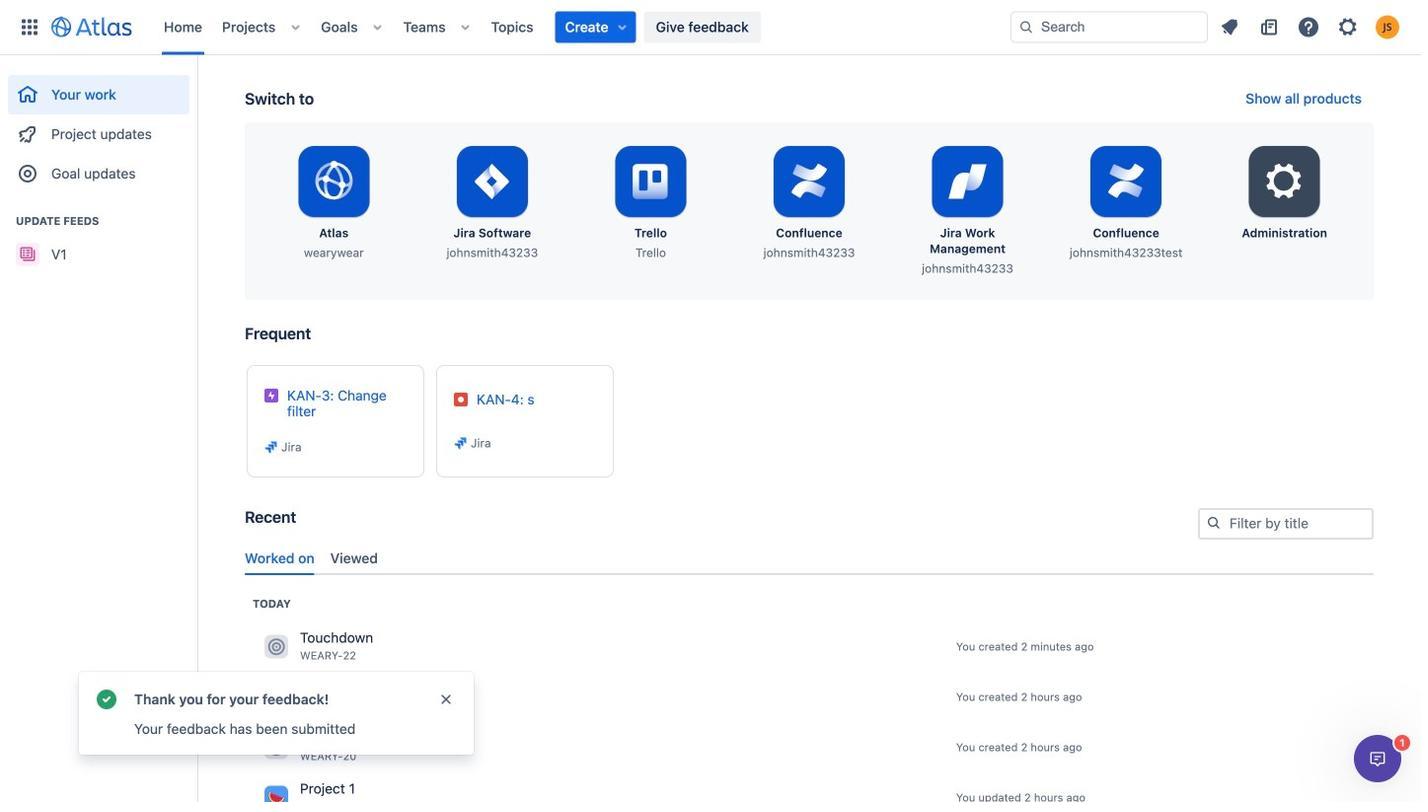 Task type: locate. For each thing, give the bounding box(es) containing it.
heading
[[253, 596, 291, 612]]

1 group from the top
[[8, 55, 190, 199]]

help image
[[1297, 15, 1321, 39]]

1 vertical spatial townsquare image
[[265, 685, 288, 709]]

3 townsquare image from the top
[[265, 736, 288, 760]]

Search field
[[1011, 11, 1208, 43]]

settings image
[[1261, 158, 1309, 205]]

jira image
[[453, 435, 469, 451], [453, 435, 469, 451], [264, 439, 279, 455]]

0 vertical spatial townsquare image
[[265, 635, 288, 659]]

dismiss image
[[438, 692, 454, 708]]

None search field
[[1011, 11, 1208, 43]]

townsquare image
[[265, 635, 288, 659], [265, 685, 288, 709], [265, 736, 288, 760]]

banner
[[0, 0, 1422, 55]]

group
[[8, 55, 190, 199], [8, 193, 190, 280]]

2 group from the top
[[8, 193, 190, 280]]

jira image
[[264, 439, 279, 455]]

2 vertical spatial townsquare image
[[265, 736, 288, 760]]

tab list
[[237, 543, 1382, 575]]

2 townsquare image from the top
[[265, 685, 288, 709]]

Filter by title field
[[1200, 510, 1372, 538]]

settings image
[[1337, 15, 1360, 39]]



Task type: describe. For each thing, give the bounding box(es) containing it.
search image
[[1206, 515, 1222, 531]]

townsquare image
[[265, 786, 288, 803]]

search image
[[1019, 19, 1035, 35]]

top element
[[12, 0, 1011, 55]]

notifications image
[[1218, 15, 1242, 39]]

switch to... image
[[18, 15, 41, 39]]

account image
[[1376, 15, 1400, 39]]

1 townsquare image from the top
[[265, 635, 288, 659]]



Task type: vqa. For each thing, say whether or not it's contained in the screenshot.
bottom "heading"
no



